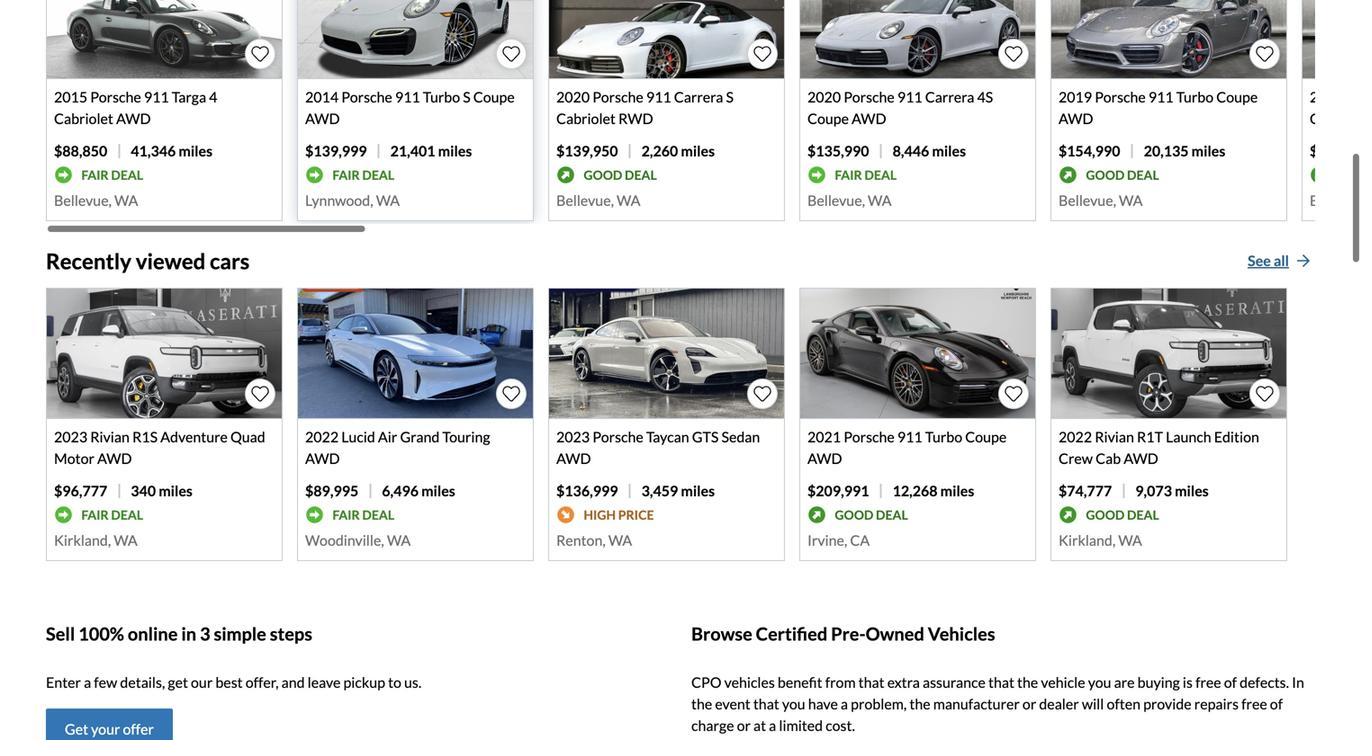 Task type: describe. For each thing, give the bounding box(es) containing it.
$139,999
[[305, 142, 367, 160]]

limited
[[779, 718, 823, 735]]

repairs
[[1194, 696, 1239, 714]]

kirkland, wa for $96,777
[[54, 532, 138, 550]]

2,260 miles
[[641, 142, 715, 160]]

cabriolet for 2015
[[54, 110, 113, 128]]

bellevue, wa for $88,850
[[54, 192, 138, 209]]

2015 porsche 911 targa 4 cabriolet awd image
[[47, 0, 282, 79]]

fair for $135,990
[[835, 168, 862, 183]]

21,401
[[390, 142, 435, 160]]

deal for 12,268 miles
[[876, 508, 908, 523]]

lynnwood, wa
[[305, 192, 400, 209]]

cpo
[[691, 674, 722, 692]]

cabriolet for 2020
[[556, 110, 616, 128]]

enter a few details, get our best offer, and leave pickup to us.
[[46, 674, 422, 692]]

see all
[[1248, 252, 1289, 270]]

awd inside 2022 rivian r1t launch edition crew cab awd
[[1124, 450, 1158, 468]]

1 horizontal spatial that
[[859, 674, 885, 692]]

0 horizontal spatial free
[[1196, 674, 1221, 692]]

bellevue, for $88,850
[[54, 192, 112, 209]]

2022 rivian r1t launch edition crew cab awd image
[[1051, 289, 1286, 419]]

turbo for 21,401
[[423, 88, 460, 106]]

340
[[131, 483, 156, 500]]

$89,995
[[305, 483, 359, 500]]

deal for 340 miles
[[111, 508, 143, 523]]

wa for 21,401
[[376, 192, 400, 209]]

lynnwood,
[[305, 192, 373, 209]]

1 vertical spatial you
[[782, 696, 805, 714]]

9,073
[[1135, 483, 1172, 500]]

12,268
[[893, 483, 938, 500]]

bellevue
[[1310, 192, 1361, 209]]

cpo vehicles benefit from that extra assurance that the vehicle you are buying is free of defects.  in the event that you have a problem, the manufacturer or dealer will often provide repairs free of charge or at a limited cost.
[[691, 674, 1304, 735]]

2020 porsche 911 carrera 4s coupe awd
[[808, 88, 993, 128]]

2023 porsche taycan gts sedan awd
[[556, 429, 760, 468]]

taycan
[[646, 429, 689, 446]]

fair deal for $139,999
[[333, 168, 394, 183]]

2021 porsche 911 carrera s cabriolet rwd image
[[1303, 0, 1361, 79]]

911 for 2,260
[[646, 88, 671, 106]]

vehicles
[[724, 674, 775, 692]]

awd inside 2019 porsche 911 turbo coupe awd
[[1059, 110, 1093, 128]]

get your offer
[[65, 721, 154, 739]]

coupe inside '2014 porsche 911 turbo s coupe awd'
[[473, 88, 515, 106]]

2015
[[54, 88, 87, 106]]

launch
[[1166, 429, 1211, 446]]

po
[[1346, 88, 1361, 106]]

20,135
[[1144, 142, 1189, 160]]

touring
[[442, 429, 490, 446]]

high price
[[584, 508, 654, 523]]

1 vertical spatial of
[[1270, 696, 1283, 714]]

see all image
[[1296, 254, 1311, 268]]

$144,99
[[1310, 142, 1361, 160]]

dealer
[[1039, 696, 1079, 714]]

have
[[808, 696, 838, 714]]

deal for 6,496 miles
[[362, 508, 394, 523]]

miles for 9,073 miles
[[1175, 483, 1209, 500]]

best
[[215, 674, 243, 692]]

2021 for 2021 po
[[1310, 88, 1343, 106]]

miles for 41,346 miles
[[179, 142, 213, 160]]

at
[[753, 718, 766, 735]]

woodinville,
[[305, 532, 384, 550]]

viewed
[[136, 248, 206, 274]]

$96,777
[[54, 483, 107, 500]]

$154,990
[[1059, 142, 1120, 160]]

$139,950
[[556, 142, 618, 160]]

fair deal for $135,990
[[835, 168, 897, 183]]

porsche for $135,990
[[844, 88, 895, 106]]

2020 porsche 911 carrera 4s coupe awd image
[[800, 0, 1035, 79]]

sell
[[46, 624, 75, 646]]

0 vertical spatial or
[[1023, 696, 1036, 714]]

wa for 3,459
[[608, 532, 632, 550]]

see
[[1248, 252, 1271, 270]]

miles for 6,496 miles
[[421, 483, 455, 500]]

adventure
[[160, 429, 228, 446]]

from
[[825, 674, 856, 692]]

awd inside 2020 porsche 911 carrera 4s coupe awd
[[852, 110, 886, 128]]

bellevue, for $135,990
[[808, 192, 865, 209]]

porsche for $139,950
[[593, 88, 643, 106]]

21,401 miles
[[390, 142, 472, 160]]

browse certified pre-owned vehicles
[[691, 624, 995, 646]]

price
[[618, 508, 654, 523]]

2021 porsche 911 turbo coupe awd image
[[800, 289, 1035, 419]]

4s
[[977, 88, 993, 106]]

us.
[[404, 674, 422, 692]]

quad
[[230, 429, 265, 446]]

offer
[[123, 721, 154, 739]]

2022 rivian r1t launch edition crew cab awd
[[1059, 429, 1259, 468]]

benefit
[[778, 674, 822, 692]]

2019
[[1059, 88, 1092, 106]]

miles for 2,260 miles
[[681, 142, 715, 160]]

few
[[94, 674, 117, 692]]

porsche for $139,999
[[341, 88, 392, 106]]

3
[[200, 624, 210, 646]]

wa for 41,346
[[114, 192, 138, 209]]

online
[[128, 624, 178, 646]]

fair deal for $88,850
[[81, 168, 143, 183]]

$88,850
[[54, 142, 107, 160]]

renton,
[[556, 532, 606, 550]]

4
[[209, 88, 217, 106]]

provide
[[1143, 696, 1192, 714]]

high
[[584, 508, 616, 523]]

2 horizontal spatial the
[[1017, 674, 1038, 692]]

bellevue, for $154,990
[[1059, 192, 1116, 209]]

leave
[[308, 674, 341, 692]]

1 vertical spatial a
[[841, 696, 848, 714]]

and
[[281, 674, 305, 692]]

0 horizontal spatial that
[[753, 696, 779, 714]]

buying
[[1138, 674, 1180, 692]]

good for $139,950
[[584, 168, 622, 183]]

deal for 8,446 miles
[[865, 168, 897, 183]]

100%
[[78, 624, 124, 646]]

sell 100% online in 3 simple steps
[[46, 624, 312, 646]]

fair for $139,999
[[333, 168, 360, 183]]

good deal for $74,777
[[1086, 508, 1159, 523]]

often
[[1107, 696, 1141, 714]]

2023 porsche taycan gts sedan awd image
[[549, 289, 784, 419]]

wa for 2,260
[[617, 192, 641, 209]]

kirkland, for $96,777
[[54, 532, 111, 550]]

9,073 miles
[[1135, 483, 1209, 500]]

2020 porsche 911 carrera s cabriolet rwd
[[556, 88, 734, 128]]

kirkland, wa for $74,777
[[1059, 532, 1142, 550]]

fair deal for $96,777
[[81, 508, 143, 523]]

41,346
[[131, 142, 176, 160]]

911 for 41,346
[[144, 88, 169, 106]]

certified
[[756, 624, 828, 646]]

3,459 miles
[[641, 483, 715, 500]]

fair for $89,995
[[333, 508, 360, 523]]

cab
[[1096, 450, 1121, 468]]

recently
[[46, 248, 131, 274]]

41,346 miles
[[131, 142, 213, 160]]

grand
[[400, 429, 440, 446]]

ca
[[850, 532, 870, 550]]

porsche for $88,850
[[90, 88, 141, 106]]

good deal for $154,990
[[1086, 168, 1159, 183]]



Task type: locate. For each thing, give the bounding box(es) containing it.
3 bellevue, from the left
[[808, 192, 865, 209]]

fair deal
[[81, 168, 143, 183], [333, 168, 394, 183], [835, 168, 897, 183], [81, 508, 143, 523], [333, 508, 394, 523]]

you up "will"
[[1088, 674, 1111, 692]]

1 horizontal spatial a
[[769, 718, 776, 735]]

kirkland, wa down the $74,777
[[1059, 532, 1142, 550]]

will
[[1082, 696, 1104, 714]]

911 inside '2014 porsche 911 turbo s coupe awd'
[[395, 88, 420, 106]]

2021 up $209,991
[[808, 429, 841, 446]]

2 horizontal spatial that
[[988, 674, 1014, 692]]

911 for 20,135
[[1149, 88, 1174, 106]]

0 horizontal spatial a
[[84, 674, 91, 692]]

turbo inside 2019 porsche 911 turbo coupe awd
[[1176, 88, 1214, 106]]

1 horizontal spatial turbo
[[925, 429, 962, 446]]

2022
[[305, 429, 339, 446], [1059, 429, 1092, 446]]

manufacturer
[[933, 696, 1020, 714]]

3 bellevue, wa from the left
[[808, 192, 892, 209]]

wa for 340
[[114, 532, 138, 550]]

2 bellevue, wa from the left
[[556, 192, 641, 209]]

fair down $135,990
[[835, 168, 862, 183]]

2019 porsche 911 turbo coupe awd image
[[1051, 0, 1286, 79]]

$74,777
[[1059, 483, 1112, 500]]

miles right 3,459
[[681, 483, 715, 500]]

6,496 miles
[[382, 483, 455, 500]]

carrera
[[674, 88, 723, 106], [925, 88, 974, 106]]

0 horizontal spatial 2021
[[808, 429, 841, 446]]

carrera up 2,260 miles
[[674, 88, 723, 106]]

s inside '2014 porsche 911 turbo s coupe awd'
[[463, 88, 471, 106]]

good for $209,991
[[835, 508, 874, 523]]

0 horizontal spatial you
[[782, 696, 805, 714]]

911 for 21,401
[[395, 88, 420, 106]]

2022 lucid air grand touring awd
[[305, 429, 490, 468]]

2022 inside 2022 lucid air grand touring awd
[[305, 429, 339, 446]]

awd up $135,990
[[852, 110, 886, 128]]

2021 inside 2021 porsche 911 turbo coupe awd
[[808, 429, 841, 446]]

coupe
[[473, 88, 515, 106], [1216, 88, 1258, 106], [808, 110, 849, 128], [965, 429, 1007, 446]]

911 left targa
[[144, 88, 169, 106]]

irvine,
[[808, 532, 847, 550]]

turbo for 12,268
[[925, 429, 962, 446]]

2022 up "crew"
[[1059, 429, 1092, 446]]

porsche up 'rwd'
[[593, 88, 643, 106]]

2 bellevue, from the left
[[556, 192, 614, 209]]

0 vertical spatial 2021
[[1310, 88, 1343, 106]]

recently viewed cars
[[46, 248, 250, 274]]

wa for 6,496
[[387, 532, 411, 550]]

miles
[[179, 142, 213, 160], [438, 142, 472, 160], [681, 142, 715, 160], [932, 142, 966, 160], [1192, 142, 1226, 160], [159, 483, 193, 500], [421, 483, 455, 500], [681, 483, 715, 500], [940, 483, 974, 500], [1175, 483, 1209, 500]]

2023 up motor
[[54, 429, 87, 446]]

carrera left the 4s
[[925, 88, 974, 106]]

good down the $74,777
[[1086, 508, 1125, 523]]

coupe inside 2019 porsche 911 turbo coupe awd
[[1216, 88, 1258, 106]]

1 horizontal spatial of
[[1270, 696, 1283, 714]]

8,446 miles
[[893, 142, 966, 160]]

1 s from the left
[[463, 88, 471, 106]]

1 horizontal spatial cabriolet
[[556, 110, 616, 128]]

sedan
[[722, 429, 760, 446]]

offer,
[[245, 674, 279, 692]]

1 horizontal spatial s
[[726, 88, 734, 106]]

turbo inside 2021 porsche 911 turbo coupe awd
[[925, 429, 962, 446]]

cabriolet inside 2015 porsche 911 targa 4 cabriolet awd
[[54, 110, 113, 128]]

0 horizontal spatial 2023
[[54, 429, 87, 446]]

0 horizontal spatial of
[[1224, 674, 1237, 692]]

3,459
[[641, 483, 678, 500]]

0 vertical spatial a
[[84, 674, 91, 692]]

or left the dealer
[[1023, 696, 1036, 714]]

carrera inside 2020 porsche 911 carrera s cabriolet rwd
[[674, 88, 723, 106]]

0 vertical spatial free
[[1196, 674, 1221, 692]]

awd down 2014
[[305, 110, 340, 128]]

awd inside 2022 lucid air grand touring awd
[[305, 450, 340, 468]]

deal up woodinville, wa
[[362, 508, 394, 523]]

911 for 12,268
[[897, 429, 922, 446]]

2023 for 2023 rivian r1s adventure quad motor awd
[[54, 429, 87, 446]]

motor
[[54, 450, 94, 468]]

1 horizontal spatial 2022
[[1059, 429, 1092, 446]]

good deal up ca
[[835, 508, 908, 523]]

miles for 8,446 miles
[[932, 142, 966, 160]]

of
[[1224, 674, 1237, 692], [1270, 696, 1283, 714]]

1 kirkland, wa from the left
[[54, 532, 138, 550]]

2020 inside 2020 porsche 911 carrera 4s coupe awd
[[808, 88, 841, 106]]

0 horizontal spatial or
[[737, 718, 751, 735]]

2014
[[305, 88, 339, 106]]

miles for 12,268 miles
[[940, 483, 974, 500]]

0 horizontal spatial carrera
[[674, 88, 723, 106]]

$209,991
[[808, 483, 869, 500]]

wa for 8,446
[[868, 192, 892, 209]]

2 cabriolet from the left
[[556, 110, 616, 128]]

porsche left taycan
[[593, 429, 643, 446]]

rivian for cab
[[1095, 429, 1134, 446]]

is
[[1183, 674, 1193, 692]]

you down benefit
[[782, 696, 805, 714]]

miles for 21,401 miles
[[438, 142, 472, 160]]

2023 rivian r1s adventure quad motor awd image
[[47, 289, 282, 419]]

2020 up $135,990
[[808, 88, 841, 106]]

2021 inside 2021 po
[[1310, 88, 1343, 106]]

wa down 340
[[114, 532, 138, 550]]

get
[[168, 674, 188, 692]]

2023 up $136,999
[[556, 429, 590, 446]]

deal for 20,135 miles
[[1127, 168, 1159, 183]]

bellevue, wa down $139,950 at the top left of the page
[[556, 192, 641, 209]]

cost.
[[826, 718, 855, 735]]

good for $74,777
[[1086, 508, 1125, 523]]

deal down 8,446
[[865, 168, 897, 183]]

a right at
[[769, 718, 776, 735]]

fair for $96,777
[[81, 508, 109, 523]]

awd inside 2021 porsche 911 turbo coupe awd
[[808, 450, 842, 468]]

0 horizontal spatial s
[[463, 88, 471, 106]]

2021 left po
[[1310, 88, 1343, 106]]

wa down 6,496
[[387, 532, 411, 550]]

340 miles
[[131, 483, 193, 500]]

1 horizontal spatial kirkland, wa
[[1059, 532, 1142, 550]]

defects.
[[1240, 674, 1289, 692]]

2021 porsche 911 turbo coupe awd
[[808, 429, 1007, 468]]

0 horizontal spatial rivian
[[90, 429, 130, 446]]

0 vertical spatial of
[[1224, 674, 1237, 692]]

911 up '21,401'
[[395, 88, 420, 106]]

bellevue, down $88,850
[[54, 192, 112, 209]]

porsche inside 2020 porsche 911 carrera 4s coupe awd
[[844, 88, 895, 106]]

good deal for $139,950
[[584, 168, 657, 183]]

s for turbo
[[463, 88, 471, 106]]

2023 inside 2023 porsche taycan gts sedan awd
[[556, 429, 590, 446]]

2015 porsche 911 targa 4 cabriolet awd
[[54, 88, 217, 128]]

good deal down $154,990
[[1086, 168, 1159, 183]]

kirkland, for $74,777
[[1059, 532, 1116, 550]]

porsche
[[90, 88, 141, 106], [341, 88, 392, 106], [593, 88, 643, 106], [844, 88, 895, 106], [1095, 88, 1146, 106], [593, 429, 643, 446], [844, 429, 895, 446]]

1 bellevue, wa from the left
[[54, 192, 138, 209]]

911 inside 2019 porsche 911 turbo coupe awd
[[1149, 88, 1174, 106]]

2022 lucid air grand touring awd image
[[298, 289, 533, 419]]

porsche inside 2019 porsche 911 turbo coupe awd
[[1095, 88, 1146, 106]]

good up ca
[[835, 508, 874, 523]]

4 bellevue, wa from the left
[[1059, 192, 1143, 209]]

2 rivian from the left
[[1095, 429, 1134, 446]]

bellevue, wa for $139,950
[[556, 192, 641, 209]]

911 up "20,135"
[[1149, 88, 1174, 106]]

cabriolet up $139,950 at the top left of the page
[[556, 110, 616, 128]]

1 2023 from the left
[[54, 429, 87, 446]]

awd down 2019
[[1059, 110, 1093, 128]]

porsche for $154,990
[[1095, 88, 1146, 106]]

0 horizontal spatial kirkland, wa
[[54, 532, 138, 550]]

vehicle
[[1041, 674, 1085, 692]]

miles right 9,073
[[1175, 483, 1209, 500]]

1 bellevue, from the left
[[54, 192, 112, 209]]

2022 inside 2022 rivian r1t launch edition crew cab awd
[[1059, 429, 1092, 446]]

miles for 340 miles
[[159, 483, 193, 500]]

wa down $135,990
[[868, 192, 892, 209]]

2022 for 2022 rivian r1t launch edition crew cab awd
[[1059, 429, 1092, 446]]

deal down 340
[[111, 508, 143, 523]]

fair down $96,777
[[81, 508, 109, 523]]

turbo up 12,268 miles
[[925, 429, 962, 446]]

$136,999
[[556, 483, 618, 500]]

2020 for 2020 porsche 911 carrera s cabriolet rwd
[[556, 88, 590, 106]]

911 inside 2021 porsche 911 turbo coupe awd
[[897, 429, 922, 446]]

1 horizontal spatial 2023
[[556, 429, 590, 446]]

fair deal down $135,990
[[835, 168, 897, 183]]

rwd
[[618, 110, 653, 128]]

rivian left r1s
[[90, 429, 130, 446]]

bellevue, for $139,950
[[556, 192, 614, 209]]

6,496
[[382, 483, 419, 500]]

rivian inside 2022 rivian r1t launch edition crew cab awd
[[1095, 429, 1134, 446]]

2 2022 from the left
[[1059, 429, 1092, 446]]

that up manufacturer
[[988, 674, 1014, 692]]

miles for 3,459 miles
[[681, 483, 715, 500]]

2020 for 2020 porsche 911 carrera 4s coupe awd
[[808, 88, 841, 106]]

miles right 2,260
[[681, 142, 715, 160]]

awd up $136,999
[[556, 450, 591, 468]]

911 up the 12,268 at the bottom of the page
[[897, 429, 922, 446]]

2021 for 2021 porsche 911 turbo coupe awd
[[808, 429, 841, 446]]

turbo up the 20,135 miles on the right of the page
[[1176, 88, 1214, 106]]

porsche for $209,991
[[844, 429, 895, 446]]

bellevue, wa down $135,990
[[808, 192, 892, 209]]

porsche inside 2020 porsche 911 carrera s cabriolet rwd
[[593, 88, 643, 106]]

4 bellevue, from the left
[[1059, 192, 1116, 209]]

coupe inside 2021 porsche 911 turbo coupe awd
[[965, 429, 1007, 446]]

porsche inside 2023 porsche taycan gts sedan awd
[[593, 429, 643, 446]]

fair deal for $89,995
[[333, 508, 394, 523]]

porsche inside '2014 porsche 911 turbo s coupe awd'
[[341, 88, 392, 106]]

miles right 6,496
[[421, 483, 455, 500]]

turbo inside '2014 porsche 911 turbo s coupe awd'
[[423, 88, 460, 106]]

2 horizontal spatial turbo
[[1176, 88, 1214, 106]]

a right have on the bottom of page
[[841, 696, 848, 714]]

2 kirkland, wa from the left
[[1059, 532, 1142, 550]]

porsche inside 2021 porsche 911 turbo coupe awd
[[844, 429, 895, 446]]

cars
[[210, 248, 250, 274]]

air
[[378, 429, 397, 446]]

2 vertical spatial a
[[769, 718, 776, 735]]

pickup
[[343, 674, 385, 692]]

2020 inside 2020 porsche 911 carrera s cabriolet rwd
[[556, 88, 590, 106]]

2020
[[556, 88, 590, 106], [808, 88, 841, 106]]

1 horizontal spatial 2021
[[1310, 88, 1343, 106]]

porsche up $135,990
[[844, 88, 895, 106]]

1 kirkland, from the left
[[54, 532, 111, 550]]

2019 porsche 911 turbo coupe awd
[[1059, 88, 1258, 128]]

1 2020 from the left
[[556, 88, 590, 106]]

fair up "woodinville,"
[[333, 508, 360, 523]]

wa for 9,073
[[1118, 532, 1142, 550]]

fair deal up woodinville, wa
[[333, 508, 394, 523]]

1 horizontal spatial the
[[910, 696, 930, 714]]

bellevue,
[[54, 192, 112, 209], [556, 192, 614, 209], [808, 192, 865, 209], [1059, 192, 1116, 209]]

deal up lynnwood, wa
[[362, 168, 394, 183]]

2 horizontal spatial a
[[841, 696, 848, 714]]

carrera for s
[[674, 88, 723, 106]]

awd up 41,346
[[116, 110, 151, 128]]

good deal down $139,950 at the top left of the page
[[584, 168, 657, 183]]

miles right "20,135"
[[1192, 142, 1226, 160]]

charge
[[691, 718, 734, 735]]

miles for 20,135 miles
[[1192, 142, 1226, 160]]

1 carrera from the left
[[674, 88, 723, 106]]

wa
[[114, 192, 138, 209], [376, 192, 400, 209], [617, 192, 641, 209], [868, 192, 892, 209], [1119, 192, 1143, 209], [114, 532, 138, 550], [387, 532, 411, 550], [608, 532, 632, 550], [1118, 532, 1142, 550]]

all
[[1274, 252, 1289, 270]]

bellevue, wa down $154,990
[[1059, 192, 1143, 209]]

wa down high price
[[608, 532, 632, 550]]

bellevue, down $154,990
[[1059, 192, 1116, 209]]

get
[[65, 721, 88, 739]]

r1s
[[132, 429, 158, 446]]

2022 left lucid
[[305, 429, 339, 446]]

assurance
[[923, 674, 986, 692]]

wa down 41,346
[[114, 192, 138, 209]]

carrera for 4s
[[925, 88, 974, 106]]

2023
[[54, 429, 87, 446], [556, 429, 590, 446]]

good down $154,990
[[1086, 168, 1125, 183]]

bellevue, wa down $88,850
[[54, 192, 138, 209]]

deal down the 12,268 at the bottom of the page
[[876, 508, 908, 523]]

20,135 miles
[[1144, 142, 1226, 160]]

cabriolet inside 2020 porsche 911 carrera s cabriolet rwd
[[556, 110, 616, 128]]

deal for 2,260 miles
[[625, 168, 657, 183]]

deal down 9,073
[[1127, 508, 1159, 523]]

porsche right 2014
[[341, 88, 392, 106]]

awd inside 2023 porsche taycan gts sedan awd
[[556, 450, 591, 468]]

you
[[1088, 674, 1111, 692], [782, 696, 805, 714]]

are
[[1114, 674, 1135, 692]]

deal down "20,135"
[[1127, 168, 1159, 183]]

deal for 9,073 miles
[[1127, 508, 1159, 523]]

porsche inside 2015 porsche 911 targa 4 cabriolet awd
[[90, 88, 141, 106]]

1 horizontal spatial you
[[1088, 674, 1111, 692]]

2020 up $139,950 at the top left of the page
[[556, 88, 590, 106]]

1 horizontal spatial or
[[1023, 696, 1036, 714]]

bellevue, down $135,990
[[808, 192, 865, 209]]

wa down $154,990
[[1119, 192, 1143, 209]]

2020 porsche 911 carrera s cabriolet rwd image
[[549, 0, 784, 79]]

2023 for 2023 porsche taycan gts sedan awd
[[556, 429, 590, 446]]

deal for 21,401 miles
[[362, 168, 394, 183]]

1 horizontal spatial 2020
[[808, 88, 841, 106]]

wa for 20,135
[[1119, 192, 1143, 209]]

that up at
[[753, 696, 779, 714]]

911 for 8,446
[[897, 88, 922, 106]]

porsche for $136,999
[[593, 429, 643, 446]]

free
[[1196, 674, 1221, 692], [1242, 696, 1267, 714]]

fair deal up lynnwood, wa
[[333, 168, 394, 183]]

1 vertical spatial 2021
[[808, 429, 841, 446]]

bellevue, wa for $135,990
[[808, 192, 892, 209]]

deal for 41,346 miles
[[111, 168, 143, 183]]

1 horizontal spatial kirkland,
[[1059, 532, 1116, 550]]

good deal for $209,991
[[835, 508, 908, 523]]

extra
[[887, 674, 920, 692]]

2021 po
[[1310, 88, 1361, 128]]

0 horizontal spatial cabriolet
[[54, 110, 113, 128]]

1 cabriolet from the left
[[54, 110, 113, 128]]

rivian for awd
[[90, 429, 130, 446]]

wa down 9,073
[[1118, 532, 1142, 550]]

deal down 2,260
[[625, 168, 657, 183]]

deal down 41,346
[[111, 168, 143, 183]]

awd inside 2023 rivian r1s adventure quad motor awd
[[97, 450, 132, 468]]

your
[[91, 721, 120, 739]]

good deal
[[584, 168, 657, 183], [1086, 168, 1159, 183], [835, 508, 908, 523], [1086, 508, 1159, 523]]

rivian up cab
[[1095, 429, 1134, 446]]

coupe inside 2020 porsche 911 carrera 4s coupe awd
[[808, 110, 849, 128]]

2 2020 from the left
[[808, 88, 841, 106]]

awd inside '2014 porsche 911 turbo s coupe awd'
[[305, 110, 340, 128]]

miles right 8,446
[[932, 142, 966, 160]]

s inside 2020 porsche 911 carrera s cabriolet rwd
[[726, 88, 734, 106]]

turbo for 20,135
[[1176, 88, 1214, 106]]

2 carrera from the left
[[925, 88, 974, 106]]

details,
[[120, 674, 165, 692]]

0 horizontal spatial turbo
[[423, 88, 460, 106]]

edition
[[1214, 429, 1259, 446]]

1 horizontal spatial carrera
[[925, 88, 974, 106]]

2023 rivian r1s adventure quad motor awd
[[54, 429, 265, 468]]

of down defects.
[[1270, 696, 1283, 714]]

2014 porsche 911 turbo s coupe awd
[[305, 88, 515, 128]]

2014 porsche 911 turbo s coupe awd image
[[298, 0, 533, 79]]

fair down $88,850
[[81, 168, 109, 183]]

s down 2020 porsche 911 carrera s cabriolet rwd image
[[726, 88, 734, 106]]

bellevue, wa for $154,990
[[1059, 192, 1143, 209]]

1 2022 from the left
[[305, 429, 339, 446]]

free down defects.
[[1242, 696, 1267, 714]]

0 horizontal spatial 2022
[[305, 429, 339, 446]]

wa right lynnwood,
[[376, 192, 400, 209]]

s for carrera
[[726, 88, 734, 106]]

1 horizontal spatial free
[[1242, 696, 1267, 714]]

s up 21,401 miles on the top of the page
[[463, 88, 471, 106]]

awd right motor
[[97, 450, 132, 468]]

0 horizontal spatial 2020
[[556, 88, 590, 106]]

miles right '21,401'
[[438, 142, 472, 160]]

enter
[[46, 674, 81, 692]]

miles right 340
[[159, 483, 193, 500]]

2 s from the left
[[726, 88, 734, 106]]

simple
[[214, 624, 266, 646]]

steps
[[270, 624, 312, 646]]

911 inside 2020 porsche 911 carrera s cabriolet rwd
[[646, 88, 671, 106]]

crew
[[1059, 450, 1093, 468]]

0 horizontal spatial the
[[691, 696, 712, 714]]

awd inside 2015 porsche 911 targa 4 cabriolet awd
[[116, 110, 151, 128]]

1 vertical spatial free
[[1242, 696, 1267, 714]]

911 up 8,446
[[897, 88, 922, 106]]

awd up $209,991
[[808, 450, 842, 468]]

the down cpo
[[691, 696, 712, 714]]

1 rivian from the left
[[90, 429, 130, 446]]

2022 for 2022 lucid air grand touring awd
[[305, 429, 339, 446]]

911 inside 2015 porsche 911 targa 4 cabriolet awd
[[144, 88, 169, 106]]

get your offer button
[[46, 710, 173, 741]]

porsche right 2019
[[1095, 88, 1146, 106]]

0 vertical spatial you
[[1088, 674, 1111, 692]]

that up problem,
[[859, 674, 885, 692]]

porsche right 2015
[[90, 88, 141, 106]]

pre-
[[831, 624, 866, 646]]

rivian inside 2023 rivian r1s adventure quad motor awd
[[90, 429, 130, 446]]

in
[[1292, 674, 1304, 692]]

the down extra at the right of page
[[910, 696, 930, 714]]

1 vertical spatial or
[[737, 718, 751, 735]]

or left at
[[737, 718, 751, 735]]

1 horizontal spatial rivian
[[1095, 429, 1134, 446]]

porsche up $209,991
[[844, 429, 895, 446]]

to
[[388, 674, 401, 692]]

carrera inside 2020 porsche 911 carrera 4s coupe awd
[[925, 88, 974, 106]]

a left few
[[84, 674, 91, 692]]

irvine, ca
[[808, 532, 870, 550]]

bellevue, down $139,950 at the top left of the page
[[556, 192, 614, 209]]

fair for $88,850
[[81, 168, 109, 183]]

awd down r1t
[[1124, 450, 1158, 468]]

2 kirkland, from the left
[[1059, 532, 1116, 550]]

2 2023 from the left
[[556, 429, 590, 446]]

good for $154,990
[[1086, 168, 1125, 183]]

2023 inside 2023 rivian r1s adventure quad motor awd
[[54, 429, 87, 446]]

0 horizontal spatial kirkland,
[[54, 532, 111, 550]]

cabriolet down 2015
[[54, 110, 113, 128]]

owned
[[866, 624, 924, 646]]

miles right the 12,268 at the bottom of the page
[[940, 483, 974, 500]]

911 inside 2020 porsche 911 carrera 4s coupe awd
[[897, 88, 922, 106]]

renton, wa
[[556, 532, 632, 550]]



Task type: vqa. For each thing, say whether or not it's contained in the screenshot.


